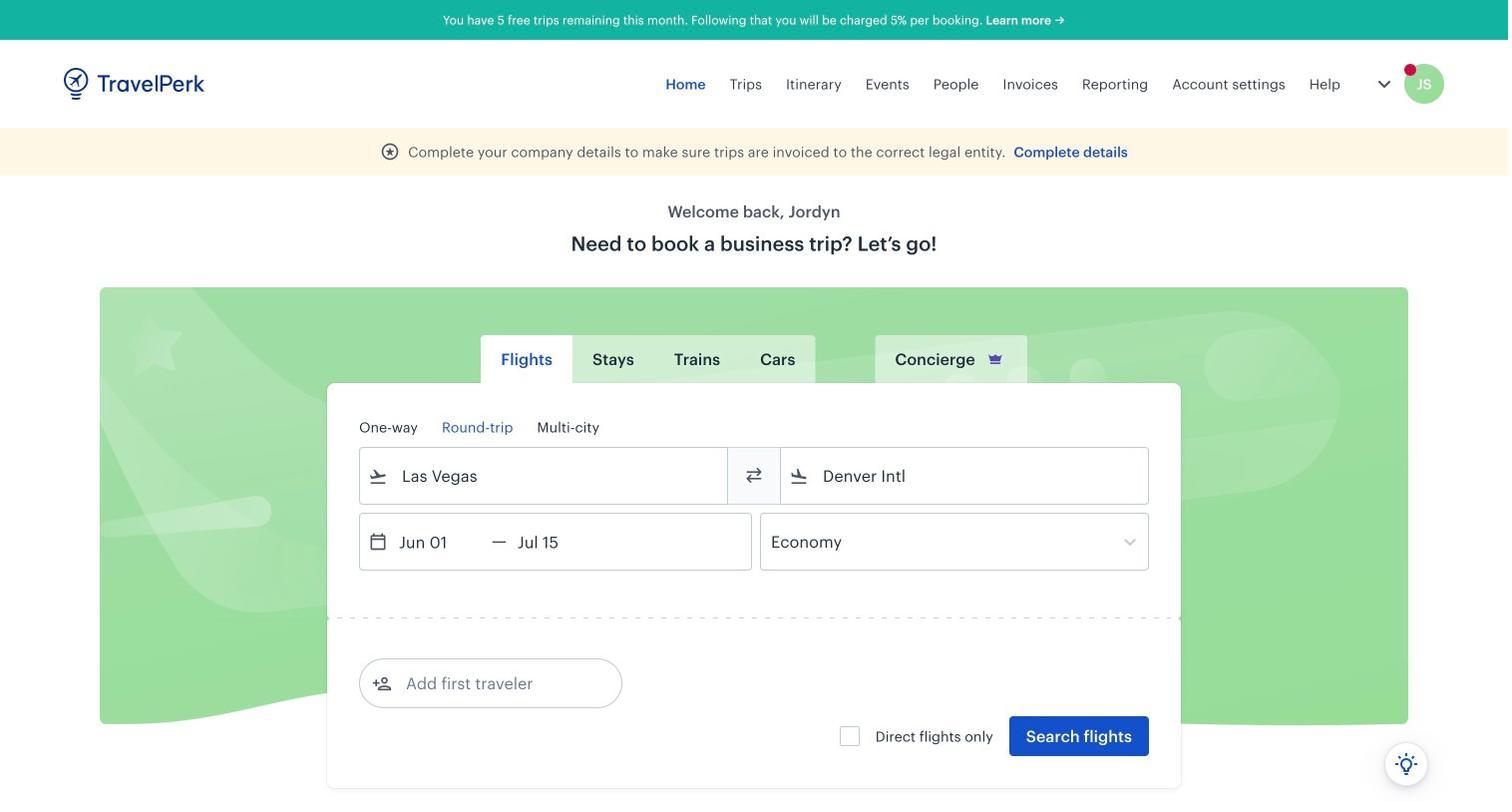 Task type: describe. For each thing, give the bounding box(es) containing it.
To search field
[[809, 460, 1122, 492]]

From search field
[[388, 460, 701, 492]]



Task type: vqa. For each thing, say whether or not it's contained in the screenshot.
Return text box
yes



Task type: locate. For each thing, give the bounding box(es) containing it.
Depart text field
[[388, 514, 492, 570]]

Return text field
[[507, 514, 610, 570]]

Add first traveler search field
[[392, 667, 600, 699]]



